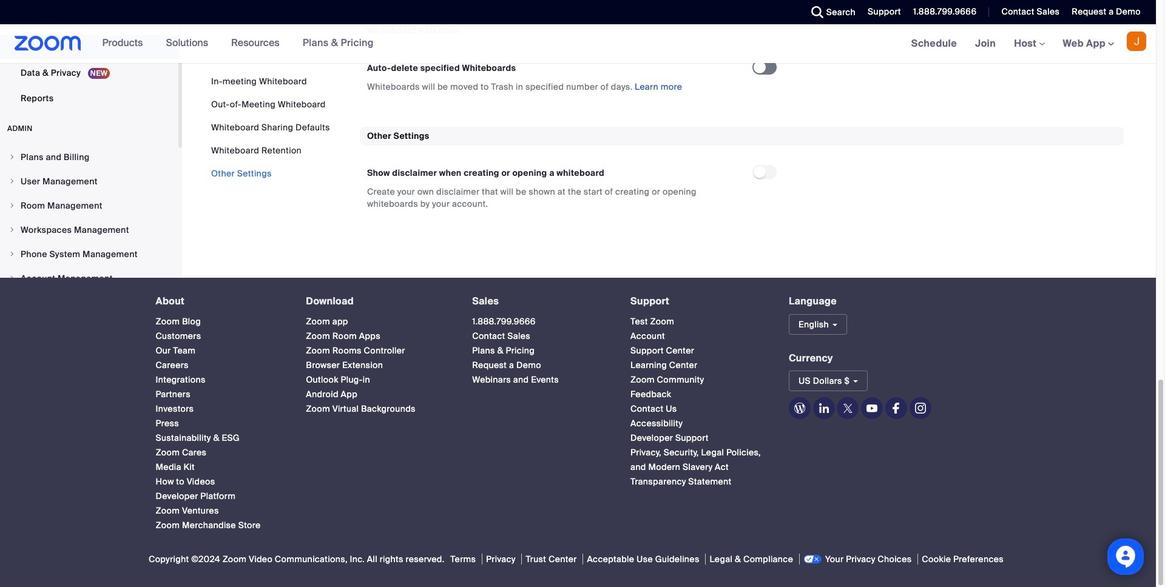 Task type: vqa. For each thing, say whether or not it's contained in the screenshot.
More options for Personal Notes Icon
no



Task type: describe. For each thing, give the bounding box(es) containing it.
other settings element
[[360, 127, 1125, 225]]

3 menu item from the top
[[0, 194, 179, 217]]

1 right image from the top
[[9, 154, 16, 161]]

meetings navigation
[[903, 24, 1157, 64]]

6 right image from the top
[[9, 275, 16, 282]]

5 menu item from the top
[[0, 243, 179, 266]]

profile picture image
[[1128, 32, 1147, 51]]

3 right image from the top
[[9, 202, 16, 209]]

1 heading from the left
[[156, 296, 284, 307]]

5 right image from the top
[[9, 251, 16, 258]]

4 menu item from the top
[[0, 219, 179, 242]]

personal menu menu
[[0, 0, 179, 112]]

whiteboard retention element
[[360, 21, 1125, 107]]

1 menu item from the top
[[0, 146, 179, 169]]

admin menu menu
[[0, 146, 179, 316]]

4 right image from the top
[[9, 226, 16, 234]]

product information navigation
[[93, 24, 383, 63]]



Task type: locate. For each thing, give the bounding box(es) containing it.
banner
[[0, 24, 1157, 64]]

menu bar
[[211, 75, 330, 180]]

menu item
[[0, 146, 179, 169], [0, 170, 179, 193], [0, 194, 179, 217], [0, 219, 179, 242], [0, 243, 179, 266], [0, 267, 179, 290]]

zoom logo image
[[15, 36, 81, 51]]

heading
[[156, 296, 284, 307], [306, 296, 451, 307], [473, 296, 609, 307], [631, 296, 768, 307]]

6 menu item from the top
[[0, 267, 179, 290]]

right image
[[9, 154, 16, 161], [9, 178, 16, 185], [9, 202, 16, 209], [9, 226, 16, 234], [9, 251, 16, 258], [9, 275, 16, 282]]

2 heading from the left
[[306, 296, 451, 307]]

3 heading from the left
[[473, 296, 609, 307]]

2 menu item from the top
[[0, 170, 179, 193]]

4 heading from the left
[[631, 296, 768, 307]]

2 right image from the top
[[9, 178, 16, 185]]



